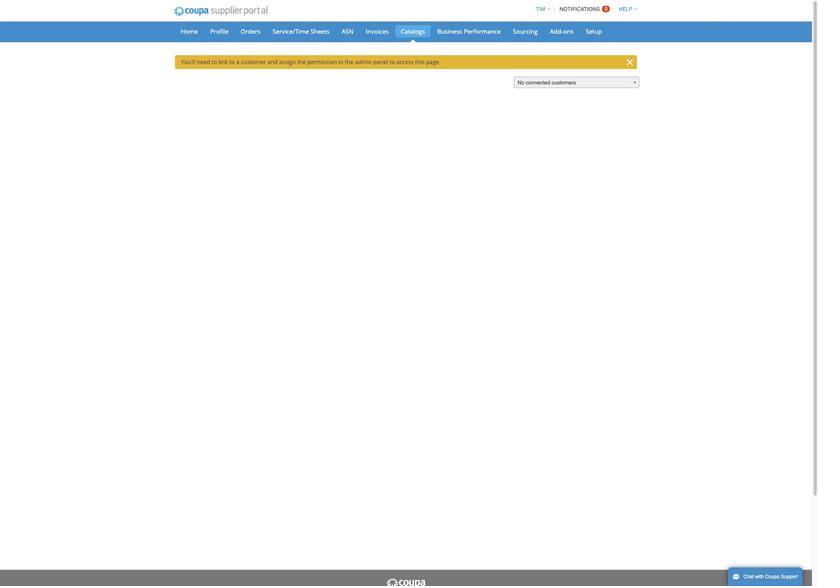 Task type: vqa. For each thing, say whether or not it's contained in the screenshot.
11/08/23 04:00 PM UTC
no



Task type: describe. For each thing, give the bounding box(es) containing it.
in
[[339, 58, 343, 66]]

add-
[[550, 27, 563, 35]]

catalogs link
[[396, 25, 431, 37]]

support
[[781, 574, 798, 580]]

access
[[397, 58, 414, 66]]

1 the from the left
[[297, 58, 306, 66]]

assign
[[279, 58, 296, 66]]

home
[[181, 27, 198, 35]]

3 to from the left
[[390, 58, 395, 66]]

admin
[[355, 58, 372, 66]]

business performance
[[437, 27, 501, 35]]

business performance link
[[432, 25, 506, 37]]

service/time sheets
[[273, 27, 330, 35]]

sourcing link
[[508, 25, 543, 37]]

invoices link
[[361, 25, 394, 37]]

notifications
[[560, 6, 600, 12]]

0
[[605, 6, 608, 12]]

orders
[[241, 27, 261, 35]]

service/time
[[273, 27, 309, 35]]

add-ons
[[550, 27, 574, 35]]

coupa
[[765, 574, 780, 580]]

1 vertical spatial coupa supplier portal image
[[386, 578, 426, 586]]

asn link
[[337, 25, 359, 37]]

sheets
[[311, 27, 330, 35]]

chat with coupa support
[[744, 574, 798, 580]]

chat
[[744, 574, 754, 580]]

home link
[[175, 25, 203, 37]]

service/time sheets link
[[267, 25, 335, 37]]

profile
[[210, 27, 229, 35]]

catalogs
[[401, 27, 425, 35]]

you'll need to link to a customer and assign the permission in the admin panel to access this page.
[[181, 58, 441, 66]]

No connected customers field
[[514, 77, 640, 89]]

tim link
[[533, 6, 550, 12]]

invoices
[[366, 27, 389, 35]]

orders link
[[235, 25, 266, 37]]

asn
[[342, 27, 354, 35]]

customers
[[552, 80, 576, 86]]

0 vertical spatial coupa supplier portal image
[[169, 1, 273, 22]]



Task type: locate. For each thing, give the bounding box(es) containing it.
link
[[219, 58, 228, 66]]

1 to from the left
[[212, 58, 217, 66]]

performance
[[464, 27, 501, 35]]

2 horizontal spatial to
[[390, 58, 395, 66]]

No connected customers text field
[[515, 77, 639, 89]]

no
[[518, 80, 525, 86]]

the
[[297, 58, 306, 66], [345, 58, 354, 66]]

sourcing
[[513, 27, 538, 35]]

2 the from the left
[[345, 58, 354, 66]]

the right assign
[[297, 58, 306, 66]]

permission
[[308, 58, 337, 66]]

add-ons link
[[545, 25, 579, 37]]

a
[[236, 58, 240, 66]]

0 horizontal spatial coupa supplier portal image
[[169, 1, 273, 22]]

to right panel
[[390, 58, 395, 66]]

setup link
[[581, 25, 608, 37]]

2 to from the left
[[229, 58, 235, 66]]

1 horizontal spatial the
[[345, 58, 354, 66]]

setup
[[586, 27, 602, 35]]

help link
[[615, 6, 638, 12]]

customer
[[241, 58, 266, 66]]

1 horizontal spatial to
[[229, 58, 235, 66]]

notifications 0
[[560, 6, 608, 12]]

page.
[[426, 58, 441, 66]]

to left 'link'
[[212, 58, 217, 66]]

0 horizontal spatial the
[[297, 58, 306, 66]]

business
[[437, 27, 463, 35]]

ons
[[563, 27, 574, 35]]

connected
[[526, 80, 550, 86]]

navigation
[[533, 1, 638, 17]]

profile link
[[205, 25, 234, 37]]

coupa supplier portal image
[[169, 1, 273, 22], [386, 578, 426, 586]]

with
[[755, 574, 764, 580]]

no connected customers
[[518, 80, 576, 86]]

tim
[[536, 6, 545, 12]]

need
[[197, 58, 210, 66]]

you'll
[[181, 58, 195, 66]]

to
[[212, 58, 217, 66], [229, 58, 235, 66], [390, 58, 395, 66]]

chat with coupa support button
[[728, 568, 803, 586]]

0 horizontal spatial to
[[212, 58, 217, 66]]

and
[[268, 58, 278, 66]]

to left a
[[229, 58, 235, 66]]

panel
[[373, 58, 388, 66]]

this
[[415, 58, 425, 66]]

1 horizontal spatial coupa supplier portal image
[[386, 578, 426, 586]]

help
[[619, 6, 633, 12]]

navigation containing notifications 0
[[533, 1, 638, 17]]

the right in
[[345, 58, 354, 66]]



